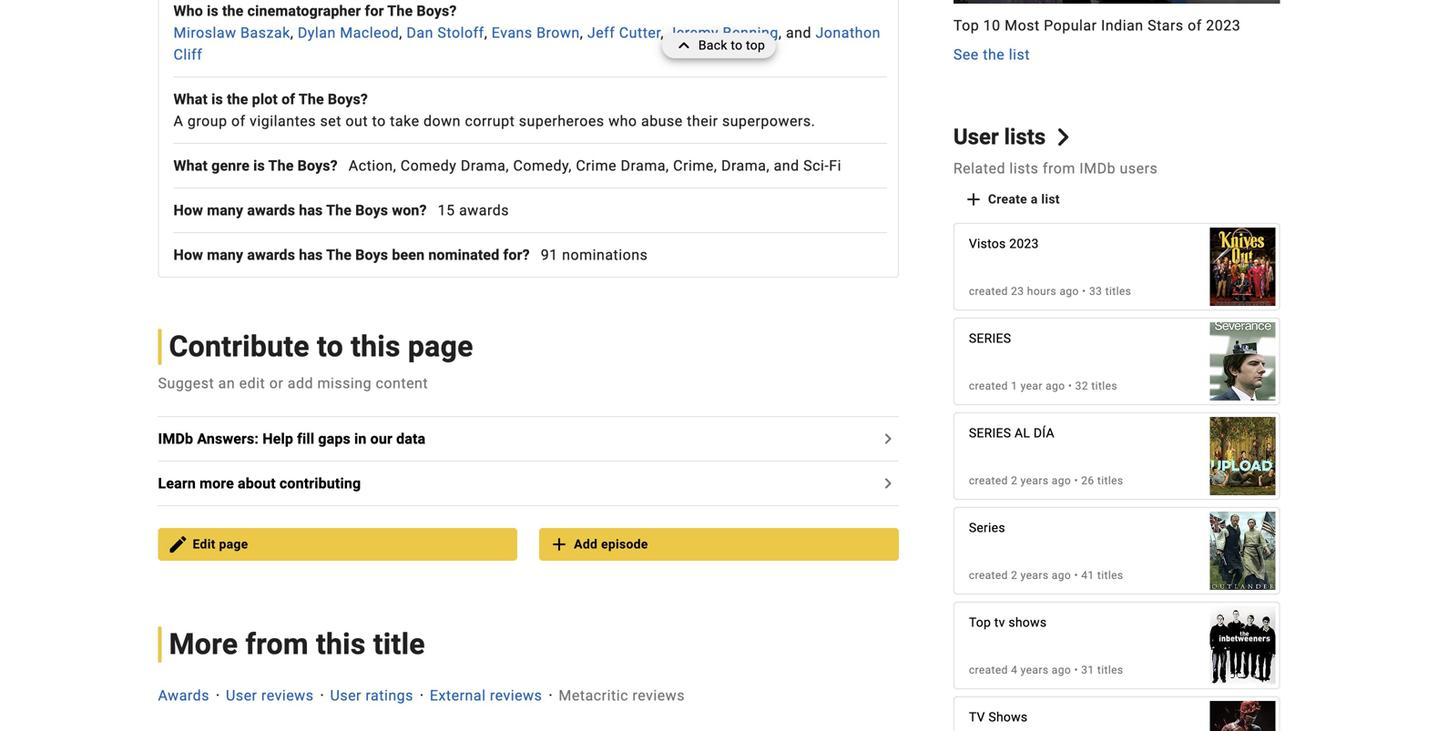 Task type: vqa. For each thing, say whether or not it's contained in the screenshot.
'YEARS'
yes



Task type: describe. For each thing, give the bounding box(es) containing it.
2 vertical spatial is
[[253, 157, 265, 174]]

chevron right inline image
[[1055, 128, 1072, 146]]

group containing top 10 most popular indian stars of 2023
[[954, 0, 1280, 66]]

top 10 most popular indian stars of 2023 link
[[954, 15, 1280, 37]]

top for top 10 most popular indian stars of 2023
[[954, 17, 979, 34]]

• for series al día
[[1074, 475, 1078, 487]]

missing
[[317, 375, 372, 392]]

awards for how many awards has the boys won?
[[247, 202, 295, 219]]

2 vertical spatial of
[[231, 112, 246, 130]]

baszak
[[241, 24, 290, 41]]

of inside top 10 most popular indian stars of 2023 link
[[1188, 17, 1202, 34]]

created 2 years ago • 41 titles
[[969, 569, 1124, 582]]

cinematographer
[[247, 2, 361, 20]]

learn more about contributing
[[158, 475, 361, 492]]

2 drama, from the left
[[621, 157, 669, 174]]

15
[[438, 202, 455, 219]]

expand less image
[[673, 33, 699, 58]]

3 drama, from the left
[[721, 157, 770, 174]]

nominated
[[428, 246, 500, 264]]

the up the how many awards has the boys been nominated for?
[[326, 202, 352, 219]]

back
[[699, 38, 728, 53]]

26
[[1081, 475, 1094, 487]]

lists for related
[[1010, 160, 1039, 177]]

titles for top tv shows
[[1098, 664, 1124, 677]]

user ratings button
[[330, 685, 413, 707]]

a
[[174, 112, 183, 130]]

a
[[1031, 192, 1038, 207]]

years for shows
[[1021, 664, 1049, 677]]

titles for vistos 2023
[[1105, 285, 1132, 298]]

back to top button
[[662, 33, 776, 58]]

4 , from the left
[[580, 24, 583, 41]]

1 drama, from the left
[[461, 157, 509, 174]]

titles for series al día
[[1098, 475, 1124, 487]]

ago for series
[[1052, 569, 1071, 582]]

list for create a list
[[1041, 192, 1060, 207]]

create
[[988, 192, 1027, 207]]

see
[[954, 46, 979, 64]]

comedy,
[[513, 157, 572, 174]]

91 nominations
[[541, 246, 648, 264]]

see the list button
[[954, 44, 1030, 66]]

fi
[[829, 157, 842, 174]]

awards
[[158, 687, 209, 705]]

series for series
[[969, 331, 1011, 346]]

more
[[169, 628, 238, 662]]

list for see the list
[[1009, 46, 1030, 64]]

stoloff
[[438, 24, 484, 41]]

group
[[188, 112, 227, 130]]

related
[[954, 160, 1006, 177]]

abuse
[[641, 112, 683, 130]]

the inside button
[[983, 46, 1005, 64]]

0 vertical spatial imdb
[[1080, 160, 1116, 177]]

who is the cinematographer for the boys?
[[174, 2, 457, 20]]

nominations
[[562, 246, 648, 264]]

tv shows
[[969, 710, 1028, 725]]

user for user reviews
[[226, 687, 257, 705]]

go to imdb answers: help fill gaps in our data image
[[877, 428, 899, 450]]

user reviews
[[226, 687, 314, 705]]

top for top tv shows
[[969, 615, 991, 630]]

jeff cutter link
[[587, 24, 661, 41]]

how many awards has the boys been nominated for?
[[174, 246, 530, 264]]

add
[[288, 375, 313, 392]]

reviews for metacritic reviews
[[633, 687, 685, 705]]

awards right 15
[[459, 202, 509, 219]]

created 23 hours ago • 33 titles
[[969, 285, 1132, 298]]

created for vistos 2023
[[969, 285, 1008, 298]]

help
[[263, 430, 293, 448]]

1 horizontal spatial from
[[1043, 160, 1076, 177]]

ago for series al día
[[1052, 475, 1071, 487]]

what is the plot of the boys? a group of vigilantes set out to take down corrupt superheroes who abuse their superpowers.
[[174, 91, 816, 130]]

imdb answers: help fill gaps in our data
[[158, 430, 426, 448]]

users
[[1120, 160, 1158, 177]]

created for series
[[969, 569, 1008, 582]]

is for what
[[211, 91, 223, 108]]

jamie lee curtis, don johnson, toni collette, christopher plummer, daniel craig, chris evans, michael shannon, ana de armas, lakeith stanfield, jaeden martell, and katherine langford in knives out (2019) image
[[1210, 218, 1276, 315]]

al
[[1015, 426, 1030, 441]]

edit page button
[[158, 528, 518, 561]]

metacritic reviews
[[559, 687, 685, 705]]

imdb answers: help fill gaps in our data button
[[158, 428, 437, 450]]

comedy
[[401, 157, 457, 174]]

more from this title
[[169, 628, 425, 662]]

their
[[687, 112, 718, 130]]

related lists from imdb users
[[954, 160, 1158, 177]]

year
[[1021, 380, 1043, 393]]

years for día
[[1021, 475, 1049, 487]]

vigilantes
[[250, 112, 316, 130]]

edit
[[193, 537, 216, 552]]

tv
[[969, 710, 985, 725]]

more
[[200, 475, 234, 492]]

what for what genre is the boys?
[[174, 157, 208, 174]]

to for top
[[731, 38, 743, 53]]

31
[[1081, 664, 1094, 677]]

back to top
[[699, 38, 765, 53]]

tv
[[995, 615, 1005, 630]]

crime,
[[673, 157, 717, 174]]

titles for series
[[1092, 380, 1118, 393]]

james buckley, blake harrison, simon bird, and joe thomas in the inbetweeners (2008) image
[[1210, 597, 1276, 694]]

to inside what is the plot of the boys? a group of vigilantes set out to take down corrupt superheroes who abuse their superpowers.
[[372, 112, 386, 130]]

dan
[[407, 24, 434, 41]]

dylan
[[298, 24, 336, 41]]

lists for user
[[1004, 124, 1046, 150]]

has for won?
[[299, 202, 323, 219]]

episode
[[601, 537, 648, 552]]

jonathon cliff
[[174, 24, 881, 63]]

91
[[541, 246, 558, 264]]

many for how many awards has the boys won?
[[207, 202, 243, 219]]

user ratings
[[330, 687, 413, 705]]

15 awards
[[438, 202, 509, 219]]

action,
[[349, 157, 396, 174]]

4
[[1011, 664, 1018, 677]]

metacritic reviews button
[[559, 685, 685, 707]]

title
[[373, 628, 425, 662]]

brown
[[537, 24, 580, 41]]

the right for
[[387, 2, 413, 20]]

is for who
[[207, 2, 218, 20]]

add
[[574, 537, 598, 552]]

this for from
[[316, 628, 366, 662]]

series
[[969, 521, 1005, 536]]

external reviews
[[430, 687, 542, 705]]

the inside what is the plot of the boys? a group of vigilantes set out to take down corrupt superheroes who abuse their superpowers.
[[299, 91, 324, 108]]

the down how many awards has the boys won?
[[326, 246, 352, 264]]

2 , from the left
[[399, 24, 403, 41]]

external reviews button
[[430, 685, 542, 707]]

the down vigilantes
[[268, 157, 294, 174]]

add image for create
[[963, 189, 985, 210]]

most
[[1005, 17, 1040, 34]]

metacritic
[[559, 687, 628, 705]]

gaps
[[318, 430, 351, 448]]

• for series
[[1068, 380, 1072, 393]]

miroslaw baszak , dylan macleod , dan stoloff , evans brown , jeff cutter , jeremy benning , and
[[174, 24, 816, 41]]

ago for series
[[1046, 380, 1065, 393]]

reviews for user reviews
[[261, 687, 314, 705]]



Task type: locate. For each thing, give the bounding box(es) containing it.
1 vertical spatial the
[[983, 46, 1005, 64]]

2 what from the top
[[174, 157, 208, 174]]

edit
[[239, 375, 265, 392]]

tv shows link
[[954, 698, 1279, 731]]

• left 31
[[1074, 664, 1078, 677]]

drama, right the crime,
[[721, 157, 770, 174]]

to right out
[[372, 112, 386, 130]]

list right a
[[1041, 192, 1060, 207]]

2 boys from the top
[[355, 246, 388, 264]]

1 horizontal spatial user
[[330, 687, 362, 705]]

many
[[207, 202, 243, 219], [207, 246, 243, 264]]

0 vertical spatial from
[[1043, 160, 1076, 177]]

answers:
[[197, 430, 259, 448]]

group
[[954, 0, 1280, 66], [954, 0, 1280, 4]]

0 vertical spatial page
[[408, 330, 473, 364]]

plot
[[252, 91, 278, 108]]

series al día
[[969, 426, 1055, 441]]

down
[[424, 112, 461, 130]]

about
[[238, 475, 276, 492]]

top
[[746, 38, 765, 53]]

0 vertical spatial of
[[1188, 17, 1202, 34]]

awards
[[247, 202, 295, 219], [459, 202, 509, 219], [247, 246, 295, 264]]

top
[[954, 17, 979, 34], [969, 615, 991, 630]]

• left 32
[[1068, 380, 1072, 393]]

stars
[[1148, 17, 1184, 34]]

add image
[[963, 189, 985, 210], [548, 534, 570, 556]]

many down genre on the left
[[207, 202, 243, 219]]

and
[[786, 24, 812, 41], [774, 157, 799, 174]]

2 up top tv shows
[[1011, 569, 1018, 582]]

titles right 26
[[1098, 475, 1124, 487]]

5 created from the top
[[969, 664, 1008, 677]]

• for vistos 2023
[[1082, 285, 1086, 298]]

created 2 years ago • 26 titles
[[969, 475, 1124, 487]]

2023 right vistos
[[1009, 236, 1039, 251]]

1 vertical spatial imdb
[[158, 430, 193, 448]]

created for top tv shows
[[969, 664, 1008, 677]]

from up user reviews button
[[245, 628, 309, 662]]

how many awards has the boys won?
[[174, 202, 427, 219]]

, left the dan in the top left of the page
[[399, 24, 403, 41]]

superpowers.
[[722, 112, 816, 130]]

0 vertical spatial boys
[[355, 202, 388, 219]]

cutter
[[619, 24, 661, 41]]

caitríona balfe and sam heughan in outlander (2014) image
[[1210, 503, 1276, 600]]

1 series from the top
[[969, 331, 1011, 346]]

awards down how many awards has the boys won?
[[247, 246, 295, 264]]

awards button
[[158, 685, 209, 707]]

boys? down set
[[298, 157, 338, 174]]

2 many from the top
[[207, 246, 243, 264]]

1 vertical spatial top
[[969, 615, 991, 630]]

series left al
[[969, 426, 1011, 441]]

drama, down abuse
[[621, 157, 669, 174]]

1 vertical spatial series
[[969, 426, 1011, 441]]

0 horizontal spatial from
[[245, 628, 309, 662]]

the up miroslaw baszak link
[[222, 2, 244, 20]]

drama, down corrupt
[[461, 157, 509, 174]]

1 has from the top
[[299, 202, 323, 219]]

1 what from the top
[[174, 91, 208, 108]]

top inside group
[[954, 17, 979, 34]]

1 vertical spatial of
[[282, 91, 295, 108]]

and left sci-
[[774, 157, 799, 174]]

user for user ratings
[[330, 687, 362, 705]]

series
[[969, 331, 1011, 346], [969, 426, 1011, 441]]

1 2 from the top
[[1011, 475, 1018, 487]]

of up vigilantes
[[282, 91, 295, 108]]

0 horizontal spatial page
[[219, 537, 248, 552]]

of
[[1188, 17, 1202, 34], [282, 91, 295, 108], [231, 112, 246, 130]]

to up missing
[[317, 330, 343, 364]]

2 series from the top
[[969, 426, 1011, 441]]

what genre is the boys?
[[174, 157, 338, 174]]

, left expand less image
[[661, 24, 664, 41]]

top 10 most popular indian stars of 2023
[[954, 17, 1241, 34]]

go to learn more about contributing image
[[877, 473, 899, 495]]

this for to
[[351, 330, 401, 364]]

user
[[954, 124, 999, 150], [226, 687, 257, 705], [330, 687, 362, 705]]

0 horizontal spatial add image
[[548, 534, 570, 556]]

ago right year at the bottom right
[[1046, 380, 1065, 393]]

of right stars
[[1188, 17, 1202, 34]]

page inside 'button'
[[219, 537, 248, 552]]

created left 4
[[969, 664, 1008, 677]]

0 vertical spatial 2
[[1011, 475, 1018, 487]]

titles right 32
[[1092, 380, 1118, 393]]

1 vertical spatial 2023
[[1009, 236, 1039, 251]]

1 vertical spatial 2
[[1011, 569, 1018, 582]]

add image inside add episode button
[[548, 534, 570, 556]]

series up 1
[[969, 331, 1011, 346]]

created 4 years ago • 31 titles
[[969, 664, 1124, 677]]

1 vertical spatial many
[[207, 246, 243, 264]]

user inside 'button'
[[330, 687, 362, 705]]

add image for add
[[548, 534, 570, 556]]

0 horizontal spatial 2023
[[1009, 236, 1039, 251]]

this left title at the left
[[316, 628, 366, 662]]

for?
[[503, 246, 530, 264]]

2
[[1011, 475, 1018, 487], [1011, 569, 1018, 582]]

0 horizontal spatial of
[[231, 112, 246, 130]]

has down how many awards has the boys won?
[[299, 246, 323, 264]]

user right awards button
[[226, 687, 257, 705]]

is right genre on the left
[[253, 157, 265, 174]]

what inside what is the plot of the boys? a group of vigilantes set out to take down corrupt superheroes who abuse their superpowers.
[[174, 91, 208, 108]]

boys?
[[417, 2, 457, 20], [328, 91, 368, 108], [298, 157, 338, 174]]

add image down related
[[963, 189, 985, 210]]

1 horizontal spatial imdb
[[1080, 160, 1116, 177]]

created for series al día
[[969, 475, 1008, 487]]

0 vertical spatial boys?
[[417, 2, 457, 20]]

0 vertical spatial list
[[1009, 46, 1030, 64]]

1 vertical spatial from
[[245, 628, 309, 662]]

boys? up dan stoloff link on the left
[[417, 2, 457, 20]]

ago left 26
[[1052, 475, 1071, 487]]

2 2 from the top
[[1011, 569, 1018, 582]]

2 down series al día
[[1011, 475, 1018, 487]]

, right top
[[779, 24, 782, 41]]

1 years from the top
[[1021, 475, 1049, 487]]

0 vertical spatial this
[[351, 330, 401, 364]]

user up related
[[954, 124, 999, 150]]

years down día
[[1021, 475, 1049, 487]]

many down how many awards has the boys won?
[[207, 246, 243, 264]]

titles right 31
[[1098, 664, 1124, 677]]

top left tv
[[969, 615, 991, 630]]

create a list button
[[954, 183, 1075, 216]]

learn more about contributing button
[[158, 473, 372, 495]]

1 vertical spatial this
[[316, 628, 366, 662]]

3 reviews from the left
[[633, 687, 685, 705]]

lists left chevron right inline icon
[[1004, 124, 1046, 150]]

1 vertical spatial page
[[219, 537, 248, 552]]

0 horizontal spatial imdb
[[158, 430, 193, 448]]

0 horizontal spatial list
[[1009, 46, 1030, 64]]

dan stoloff link
[[407, 24, 484, 41]]

2 vertical spatial boys?
[[298, 157, 338, 174]]

4 created from the top
[[969, 569, 1008, 582]]

what up a
[[174, 91, 208, 108]]

0 vertical spatial top
[[954, 17, 979, 34]]

0 vertical spatial to
[[731, 38, 743, 53]]

how for how many awards has the boys been nominated for?
[[174, 246, 203, 264]]

awards down what genre is the boys?
[[247, 202, 295, 219]]

of right group
[[231, 112, 246, 130]]

reviews down more from this title
[[261, 687, 314, 705]]

• left 26
[[1074, 475, 1078, 487]]

0 vertical spatial 2023
[[1206, 17, 1241, 34]]

3 years from the top
[[1021, 664, 1049, 677]]

1 vertical spatial is
[[211, 91, 223, 108]]

miroslaw baszak link
[[174, 24, 290, 41]]

3 , from the left
[[484, 24, 488, 41]]

user left ratings
[[330, 687, 362, 705]]

this up content on the left of page
[[351, 330, 401, 364]]

ago for vistos 2023
[[1060, 285, 1079, 298]]

10
[[983, 17, 1001, 34]]

suggest
[[158, 375, 214, 392]]

how for how many awards has the boys won?
[[174, 202, 203, 219]]

created down series
[[969, 569, 1008, 582]]

series for series al día
[[969, 426, 1011, 441]]

1 how from the top
[[174, 202, 203, 219]]

page up content on the left of page
[[408, 330, 473, 364]]

2 created from the top
[[969, 380, 1008, 393]]

boys left won? at left top
[[355, 202, 388, 219]]

32
[[1075, 380, 1088, 393]]

2 horizontal spatial of
[[1188, 17, 1202, 34]]

to for this
[[317, 330, 343, 364]]

2 has from the top
[[299, 246, 323, 264]]

who
[[174, 2, 203, 20]]

the for who is the cinematographer for the boys?
[[222, 2, 244, 20]]

1 vertical spatial list
[[1041, 192, 1060, 207]]

ago left 31
[[1052, 664, 1071, 677]]

1 horizontal spatial reviews
[[490, 687, 542, 705]]

created left 23
[[969, 285, 1008, 298]]

3 created from the top
[[969, 475, 1008, 487]]

awards for how many awards has the boys been nominated for?
[[247, 246, 295, 264]]

created for series
[[969, 380, 1008, 393]]

1 vertical spatial has
[[299, 246, 323, 264]]

jeremy
[[668, 24, 719, 41]]

1 created from the top
[[969, 285, 1008, 298]]

years
[[1021, 475, 1049, 487], [1021, 569, 1049, 582], [1021, 664, 1049, 677]]

0 vertical spatial the
[[222, 2, 244, 20]]

0 horizontal spatial reviews
[[261, 687, 314, 705]]

, left jeff
[[580, 24, 583, 41]]

the inside what is the plot of the boys? a group of vigilantes set out to take down corrupt superheroes who abuse their superpowers.
[[227, 91, 248, 108]]

2 vertical spatial to
[[317, 330, 343, 364]]

lists
[[1004, 124, 1046, 150], [1010, 160, 1039, 177]]

1 vertical spatial to
[[372, 112, 386, 130]]

1 vertical spatial years
[[1021, 569, 1049, 582]]

2 vertical spatial years
[[1021, 664, 1049, 677]]

1 horizontal spatial of
[[282, 91, 295, 108]]

from
[[1043, 160, 1076, 177], [245, 628, 309, 662]]

, left 'evans'
[[484, 24, 488, 41]]

set
[[320, 112, 342, 130]]

has up the how many awards has the boys been nominated for?
[[299, 202, 323, 219]]

how
[[174, 202, 203, 219], [174, 246, 203, 264]]

user for user lists
[[954, 124, 999, 150]]

the
[[222, 2, 244, 20], [983, 46, 1005, 64], [227, 91, 248, 108]]

imdb left users
[[1080, 160, 1116, 177]]

see the list
[[954, 46, 1030, 64]]

0 vertical spatial how
[[174, 202, 203, 219]]

evans
[[492, 24, 533, 41]]

add image inside create a list button
[[963, 189, 985, 210]]

boys? up out
[[328, 91, 368, 108]]

0 vertical spatial and
[[786, 24, 812, 41]]

1 boys from the top
[[355, 202, 388, 219]]

0 horizontal spatial user
[[226, 687, 257, 705]]

1 vertical spatial how
[[174, 246, 203, 264]]

boys for won?
[[355, 202, 388, 219]]

boys for been
[[355, 246, 388, 264]]

has for been
[[299, 246, 323, 264]]

2 for series al día
[[1011, 475, 1018, 487]]

created
[[969, 285, 1008, 298], [969, 380, 1008, 393], [969, 475, 1008, 487], [969, 569, 1008, 582], [969, 664, 1008, 677]]

41
[[1081, 569, 1094, 582]]

years right 4
[[1021, 664, 1049, 677]]

2 vertical spatial the
[[227, 91, 248, 108]]

learn
[[158, 475, 196, 492]]

titles for series
[[1098, 569, 1124, 582]]

ago for top tv shows
[[1052, 664, 1071, 677]]

• left the 33
[[1082, 285, 1086, 298]]

dylan macleod link
[[298, 24, 399, 41]]

from down chevron right inline icon
[[1043, 160, 1076, 177]]

reviews for external reviews
[[490, 687, 542, 705]]

2 for series
[[1011, 569, 1018, 582]]

reviews right external on the bottom of page
[[490, 687, 542, 705]]

1 horizontal spatial add image
[[963, 189, 985, 210]]

edit image
[[167, 534, 189, 556]]

5 , from the left
[[661, 24, 664, 41]]

what
[[174, 91, 208, 108], [174, 157, 208, 174]]

1
[[1011, 380, 1018, 393]]

is up miroslaw
[[207, 2, 218, 20]]

the right see at top right
[[983, 46, 1005, 64]]

imdb inside button
[[158, 430, 193, 448]]

vistos
[[969, 236, 1006, 251]]

cliff
[[174, 46, 202, 63]]

is up group
[[211, 91, 223, 108]]

2 horizontal spatial drama,
[[721, 157, 770, 174]]

page right edit in the left of the page
[[219, 537, 248, 552]]

1 vertical spatial boys?
[[328, 91, 368, 108]]

many for how many awards has the boys been nominated for?
[[207, 246, 243, 264]]

0 vertical spatial what
[[174, 91, 208, 108]]

1 horizontal spatial page
[[408, 330, 473, 364]]

0 vertical spatial has
[[299, 202, 323, 219]]

0 vertical spatial years
[[1021, 475, 1049, 487]]

the for what is the plot of the boys? a group of vigilantes set out to take down corrupt superheroes who abuse their superpowers.
[[227, 91, 248, 108]]

6 , from the left
[[779, 24, 782, 41]]

ratings
[[366, 687, 413, 705]]

0 horizontal spatial to
[[317, 330, 343, 364]]

created up series
[[969, 475, 1008, 487]]

list inside see the list button
[[1009, 46, 1030, 64]]

in
[[354, 430, 367, 448]]

reviews right the metacritic
[[633, 687, 685, 705]]

titles right the 33
[[1105, 285, 1132, 298]]

1 horizontal spatial to
[[372, 112, 386, 130]]

2 years from the top
[[1021, 569, 1049, 582]]

1 horizontal spatial drama,
[[621, 157, 669, 174]]

lists up the create a list
[[1010, 160, 1039, 177]]

0 vertical spatial add image
[[963, 189, 985, 210]]

2 how from the top
[[174, 246, 203, 264]]

1 horizontal spatial list
[[1041, 192, 1060, 207]]

add episode
[[574, 537, 648, 552]]

ago left 41
[[1052, 569, 1071, 582]]

is inside what is the plot of the boys? a group of vigilantes set out to take down corrupt superheroes who abuse their superpowers.
[[211, 91, 223, 108]]

jonathon
[[816, 24, 881, 41]]

titles right 41
[[1098, 569, 1124, 582]]

page
[[408, 330, 473, 364], [219, 537, 248, 552]]

the up set
[[299, 91, 324, 108]]

, left dylan
[[290, 24, 294, 41]]

top left 10
[[954, 17, 979, 34]]

imdb up learn
[[158, 430, 193, 448]]

years up shows at the right
[[1021, 569, 1049, 582]]

action, comedy drama, comedy, crime drama, crime, drama, and sci-fi
[[349, 157, 842, 174]]

this
[[351, 330, 401, 364], [316, 628, 366, 662]]

list down most
[[1009, 46, 1030, 64]]

0 vertical spatial lists
[[1004, 124, 1046, 150]]

jeff
[[587, 24, 615, 41]]

out
[[346, 112, 368, 130]]

the left plot
[[227, 91, 248, 108]]

vistos 2023
[[969, 236, 1039, 251]]

boys left been
[[355, 246, 388, 264]]

2 horizontal spatial reviews
[[633, 687, 685, 705]]

1 vertical spatial and
[[774, 157, 799, 174]]

has
[[299, 202, 323, 219], [299, 246, 323, 264]]

• for series
[[1074, 569, 1078, 582]]

genre
[[211, 157, 250, 174]]

what for what is the plot of the boys? a group of vigilantes set out to take down corrupt superheroes who abuse their superpowers.
[[174, 91, 208, 108]]

add image left 'add'
[[548, 534, 570, 556]]

upload (2020) image
[[1210, 408, 1276, 505]]

0 vertical spatial many
[[207, 202, 243, 219]]

1 many from the top
[[207, 202, 243, 219]]

boys? for of
[[328, 91, 368, 108]]

miroslaw
[[174, 24, 236, 41]]

33
[[1089, 285, 1102, 298]]

benning
[[723, 24, 779, 41]]

0 horizontal spatial drama,
[[461, 157, 509, 174]]

2 horizontal spatial user
[[954, 124, 999, 150]]

2023 right stars
[[1206, 17, 1241, 34]]

0 vertical spatial series
[[969, 331, 1011, 346]]

content
[[376, 375, 428, 392]]

boys? for for
[[417, 2, 457, 20]]

1 vertical spatial lists
[[1010, 160, 1039, 177]]

ago left the 33
[[1060, 285, 1079, 298]]

created left 1
[[969, 380, 1008, 393]]

user inside button
[[226, 687, 257, 705]]

0 vertical spatial is
[[207, 2, 218, 20]]

2 horizontal spatial to
[[731, 38, 743, 53]]

1 vertical spatial what
[[174, 157, 208, 174]]

23
[[1011, 285, 1024, 298]]

• for top tv shows
[[1074, 664, 1078, 677]]

2 reviews from the left
[[490, 687, 542, 705]]

take
[[390, 112, 419, 130]]

1 vertical spatial boys
[[355, 246, 388, 264]]

• left 41
[[1074, 569, 1078, 582]]

1 horizontal spatial 2023
[[1206, 17, 1241, 34]]

adam scott in severance (2022) image
[[1210, 313, 1276, 410]]

list inside create a list button
[[1041, 192, 1060, 207]]

2023 inside top 10 most popular indian stars of 2023 link
[[1206, 17, 1241, 34]]

1 vertical spatial add image
[[548, 534, 570, 556]]

to inside button
[[731, 38, 743, 53]]

to left top
[[731, 38, 743, 53]]

1 , from the left
[[290, 24, 294, 41]]

and right top
[[786, 24, 812, 41]]

boys? inside what is the plot of the boys? a group of vigilantes set out to take down corrupt superheroes who abuse their superpowers.
[[328, 91, 368, 108]]

1 reviews from the left
[[261, 687, 314, 705]]

still frame image
[[954, 0, 1280, 4]]

top tv shows
[[969, 615, 1047, 630]]

what left genre on the left
[[174, 157, 208, 174]]



